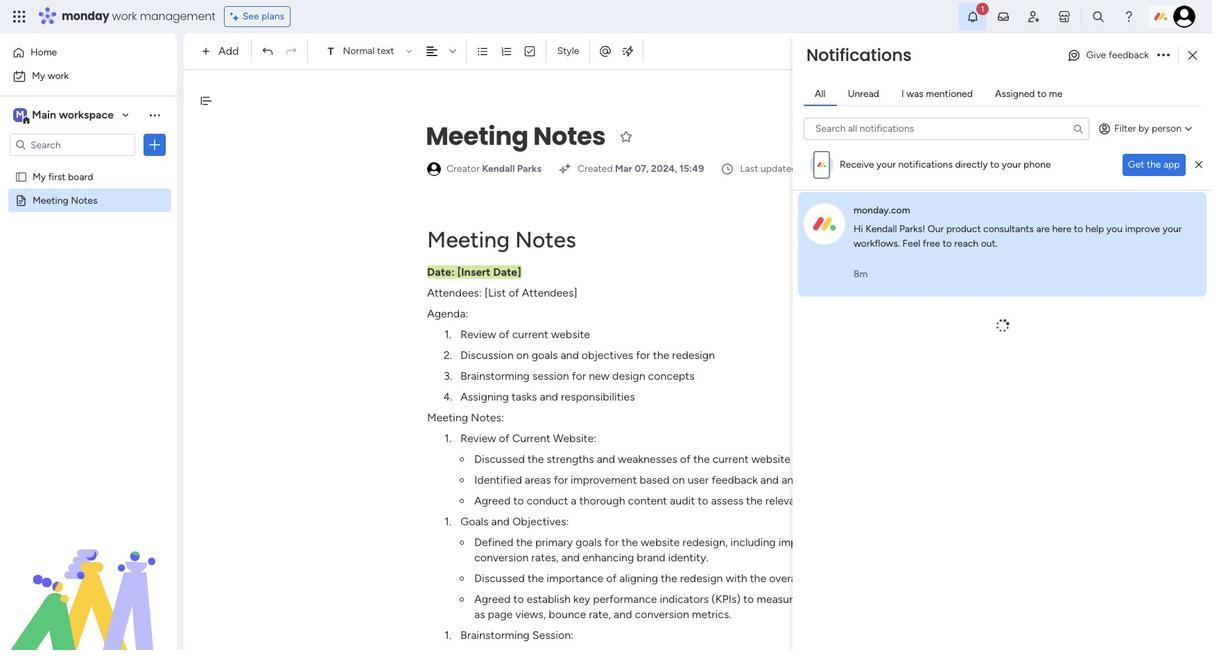 Task type: locate. For each thing, give the bounding box(es) containing it.
1 horizontal spatial website
[[641, 536, 680, 550]]

discussed the strengths and weaknesses of the current website design.
[[475, 453, 829, 466]]

0 vertical spatial brainstorming
[[461, 370, 530, 383]]

8m
[[854, 269, 868, 280]]

[list
[[485, 287, 506, 300]]

2 2 image from the top
[[460, 479, 464, 483]]

mention image
[[599, 44, 613, 58]]

tasks
[[512, 391, 537, 404]]

1 horizontal spatial conversion
[[635, 609, 690, 622]]

meeting notes up date]
[[427, 227, 576, 253]]

notes up date]
[[515, 227, 576, 253]]

monday marketplace image
[[1058, 10, 1072, 24]]

identified
[[475, 474, 522, 487]]

my down home
[[32, 70, 45, 82]]

plans
[[262, 10, 285, 22]]

audit
[[670, 495, 695, 508]]

my inside option
[[32, 70, 45, 82]]

1 . for review of current website
[[445, 328, 452, 341]]

1 . up 2 .
[[445, 328, 452, 341]]

meeting
[[426, 119, 529, 154], [33, 194, 68, 206], [427, 227, 510, 253], [427, 411, 468, 425]]

. up 3 .
[[450, 349, 452, 362]]

2 2 image from the top
[[460, 577, 464, 581]]

(kpis)
[[712, 593, 741, 606]]

goals
[[461, 516, 489, 529]]

0 horizontal spatial 15:49
[[680, 163, 704, 175]]

2024, right created at the top of page
[[652, 163, 678, 175]]

defined
[[475, 536, 514, 550]]

1 horizontal spatial 15:49
[[864, 163, 889, 175]]

07, right created at the top of page
[[635, 163, 649, 175]]

work down home
[[48, 70, 69, 82]]

the up 'concepts'
[[653, 349, 670, 362]]

0 vertical spatial current
[[513, 328, 549, 341]]

0 vertical spatial website
[[551, 328, 591, 341]]

1 2024, from the left
[[652, 163, 678, 175]]

3 2 image from the top
[[460, 541, 464, 545]]

discussed for discussed the strengths and weaknesses of the current website design.
[[475, 453, 525, 466]]

1 1 from the top
[[445, 328, 449, 341]]

weaknesses
[[618, 453, 678, 466]]

dapulse x slim image
[[1196, 160, 1203, 170]]

0 horizontal spatial mar
[[616, 163, 633, 175]]

1 vertical spatial review
[[461, 432, 497, 445]]

of down objectives.
[[864, 593, 875, 606]]

2 vertical spatial 2 image
[[460, 598, 464, 602]]

and down performance
[[614, 609, 632, 622]]

1 vertical spatial agreed
[[475, 593, 511, 606]]

work inside option
[[48, 70, 69, 82]]

1 horizontal spatial kendall
[[866, 223, 898, 235]]

meeting notes up parks on the top left
[[426, 119, 606, 154]]

. for review of current website
[[449, 328, 452, 341]]

feedback right "give"
[[1109, 49, 1150, 61]]

undo ⌘+z image
[[262, 45, 274, 58]]

2 vertical spatial website
[[641, 536, 680, 550]]

1 vertical spatial brainstorming
[[461, 629, 530, 643]]

last
[[741, 163, 759, 175]]

1 horizontal spatial work
[[112, 8, 137, 24]]

4 1 from the top
[[445, 629, 449, 643]]

review
[[461, 328, 497, 341], [461, 432, 497, 445]]

date]
[[494, 266, 522, 279]]

Meeting Notes field
[[423, 119, 609, 155]]

2 vertical spatial meeting notes
[[427, 227, 576, 253]]

workspace image
[[13, 108, 27, 123]]

review up 'discussion'
[[461, 328, 497, 341]]

search image
[[1073, 123, 1085, 134]]

1 discussed from the top
[[475, 453, 525, 466]]

discussion
[[461, 349, 514, 362]]

2 image left identified
[[460, 479, 464, 483]]

the up 'areas'
[[528, 453, 544, 466]]

1 vertical spatial user
[[831, 536, 853, 550]]

discussed
[[475, 453, 525, 466], [475, 572, 525, 586]]

for down strengths
[[554, 474, 568, 487]]

agreed inside agreed to establish key performance indicators (kpis) to measure the success of the redesign, such as page views, bounce rate, and conversion metrics.
[[475, 593, 511, 606]]

attendees:
[[427, 287, 482, 300]]

goals
[[532, 349, 558, 362], [576, 536, 602, 550]]

2 horizontal spatial website
[[752, 453, 791, 466]]

checklist image
[[524, 45, 537, 58]]

1 horizontal spatial user
[[831, 536, 853, 550]]

feedback up assess
[[712, 474, 758, 487]]

0 vertical spatial user
[[688, 474, 709, 487]]

your right receive
[[877, 159, 896, 171]]

1 2 image from the top
[[460, 458, 464, 462]]

discussed the importance of aligning the redesign with the overall business objectives.
[[475, 572, 904, 586]]

monday work management
[[62, 8, 216, 24]]

conversion down defined
[[475, 552, 529, 565]]

help image
[[1123, 10, 1137, 24]]

updated
[[761, 163, 798, 175]]

1 for brainstorming session:
[[445, 629, 449, 643]]

3
[[444, 370, 450, 383]]

feedback inside give feedback button
[[1109, 49, 1150, 61]]

0 horizontal spatial 2024,
[[652, 163, 678, 175]]

review for review of current website
[[461, 328, 497, 341]]

your left phone
[[1002, 159, 1022, 171]]

current down attendees] at left
[[513, 328, 549, 341]]

website up brand
[[641, 536, 680, 550]]

1 07, from the left
[[635, 163, 649, 175]]

analytics
[[782, 474, 826, 487]]

meeting inside list box
[[33, 194, 68, 206]]

0 horizontal spatial 07,
[[635, 163, 649, 175]]

2 image down goals at bottom
[[460, 541, 464, 545]]

15:49 left the last
[[680, 163, 704, 175]]

goals up "enhancing"
[[576, 536, 602, 550]]

last updated mar 07, 2024, 15:49
[[741, 163, 889, 175]]

list box containing my first board
[[0, 162, 177, 399]]

and inside agreed to establish key performance indicators (kpis) to measure the success of the redesign, such as page views, bounce rate, and conversion metrics.
[[614, 609, 632, 622]]

public board image for my first board
[[15, 170, 28, 183]]

date: [insert date]
[[427, 266, 522, 279]]

2 public board image from the top
[[15, 194, 28, 207]]

0 vertical spatial 2 image
[[460, 458, 464, 462]]

1 horizontal spatial 2024,
[[836, 163, 862, 175]]

2 1 from the top
[[445, 432, 449, 445]]

option
[[0, 164, 177, 167]]

1 horizontal spatial your
[[1002, 159, 1022, 171]]

. left brainstorming session:
[[449, 629, 452, 643]]

redesign, inside agreed to establish key performance indicators (kpis) to measure the success of the redesign, such as page views, bounce rate, and conversion metrics.
[[896, 593, 942, 606]]

of right the quality at the right bottom of the page
[[873, 495, 884, 508]]

meeting notes down the my first board
[[33, 194, 97, 206]]

2 mar from the left
[[800, 163, 817, 175]]

Search in workspace field
[[29, 137, 116, 153]]

primary
[[536, 536, 573, 550]]

public board image
[[15, 170, 28, 183], [15, 194, 28, 207]]

2 image for discussed
[[460, 458, 464, 462]]

. for discussion on goals and objectives for the redesign
[[450, 349, 452, 362]]

0 vertical spatial notes
[[534, 119, 606, 154]]

agreed up page
[[475, 593, 511, 606]]

0 horizontal spatial goals
[[532, 349, 558, 362]]

kendall up workflows.
[[866, 223, 898, 235]]

kendall left parks on the top left
[[482, 163, 515, 175]]

relevance
[[766, 495, 814, 508]]

4 1 . from the top
[[445, 629, 452, 643]]

experience,
[[855, 536, 912, 550]]

the down rates,
[[528, 572, 544, 586]]

brainstorming session for new design concepts
[[461, 370, 695, 383]]

bulleted list image
[[477, 45, 489, 58]]

2 image down meeting notes:
[[460, 458, 464, 462]]

website:
[[553, 432, 597, 445]]

2 image
[[460, 458, 464, 462], [460, 479, 464, 483], [460, 541, 464, 545]]

. left goals at bottom
[[449, 516, 452, 529]]

1 horizontal spatial 07,
[[819, 163, 834, 175]]

add
[[219, 44, 239, 58]]

0 horizontal spatial current
[[513, 328, 549, 341]]

work
[[112, 8, 137, 24], [48, 70, 69, 82]]

1 agreed from the top
[[475, 495, 511, 508]]

0 vertical spatial review
[[461, 328, 497, 341]]

and up relevance
[[761, 474, 779, 487]]

to left me
[[1038, 88, 1047, 100]]

2 image
[[460, 500, 464, 504], [460, 577, 464, 581], [460, 598, 464, 602]]

session
[[533, 370, 569, 383]]

redesign, left such
[[896, 593, 942, 606]]

text
[[377, 45, 394, 57]]

website up discussion on goals and objectives for the redesign
[[551, 328, 591, 341]]

user right improving
[[831, 536, 853, 550]]

1 vertical spatial on
[[673, 474, 685, 487]]

of down notes:
[[499, 432, 510, 445]]

redesign, up identity. at the bottom of page
[[683, 536, 728, 550]]

such
[[945, 593, 968, 606]]

1 1 . from the top
[[445, 328, 452, 341]]

1 horizontal spatial redesign,
[[896, 593, 942, 606]]

1 vertical spatial discussed
[[475, 572, 525, 586]]

0 vertical spatial meeting notes
[[426, 119, 606, 154]]

1 vertical spatial my
[[33, 171, 46, 182]]

discussed up page
[[475, 572, 525, 586]]

1 . down meeting notes:
[[445, 432, 452, 445]]

v2 ellipsis image
[[1186, 42, 1199, 60]]

options image
[[1158, 52, 1171, 60]]

2 image for agreed to establish key performance indicators (kpis) to measure the success of the redesign, such as page views, bounce rate, and conversion metrics.
[[460, 598, 464, 602]]

meeting down first
[[33, 194, 68, 206]]

of up identified areas for improvement based on user feedback and analytics data.
[[681, 453, 691, 466]]

. down meeting notes:
[[449, 432, 452, 445]]

2 image for defined
[[460, 541, 464, 545]]

1 vertical spatial redesign,
[[896, 593, 942, 606]]

1 vertical spatial work
[[48, 70, 69, 82]]

2 image for identified
[[460, 479, 464, 483]]

1 vertical spatial 2 image
[[460, 479, 464, 483]]

to right the 'directly'
[[991, 159, 1000, 171]]

brainstorming for brainstorming session:
[[461, 629, 530, 643]]

overall
[[770, 572, 802, 586]]

0 vertical spatial agreed
[[475, 495, 511, 508]]

. up 2 .
[[449, 328, 452, 341]]

0 vertical spatial on
[[517, 349, 529, 362]]

indicators
[[660, 593, 709, 606]]

my left first
[[33, 171, 46, 182]]

date:
[[427, 266, 455, 279]]

1 vertical spatial goals
[[576, 536, 602, 550]]

redesign up 'concepts'
[[673, 349, 715, 362]]

0 vertical spatial my
[[32, 70, 45, 82]]

0 vertical spatial 2 image
[[460, 500, 464, 504]]

discussed up identified
[[475, 453, 525, 466]]

the right with
[[750, 572, 767, 586]]

2 vertical spatial 2 image
[[460, 541, 464, 545]]

meeting up creator
[[426, 119, 529, 154]]

1 brainstorming from the top
[[461, 370, 530, 383]]

add button
[[196, 40, 247, 62]]

notes inside field
[[534, 119, 606, 154]]

0 vertical spatial discussed
[[475, 453, 525, 466]]

2 image up goals at bottom
[[460, 500, 464, 504]]

i was mentioned
[[902, 88, 973, 100]]

. for goals and objectives:
[[449, 516, 452, 529]]

meeting notes:
[[427, 411, 504, 425]]

None search field
[[804, 118, 1090, 140]]

07, left receive
[[819, 163, 834, 175]]

assigning tasks and responsibilities
[[461, 391, 635, 404]]

1 vertical spatial meeting notes
[[33, 194, 97, 206]]

1 horizontal spatial feedback
[[1109, 49, 1150, 61]]

spinner image
[[993, 316, 1012, 335]]

the down objectives.
[[877, 593, 894, 606]]

15:49 up monday.com
[[864, 163, 889, 175]]

website up analytics
[[752, 453, 791, 466]]

07,
[[635, 163, 649, 175], [819, 163, 834, 175]]

style button
[[551, 40, 586, 63]]

1 15:49 from the left
[[680, 163, 704, 175]]

1 horizontal spatial goals
[[576, 536, 602, 550]]

conversion inside agreed to establish key performance indicators (kpis) to measure the success of the redesign, such as page views, bounce rate, and conversion metrics.
[[635, 609, 690, 622]]

0 horizontal spatial website
[[551, 328, 591, 341]]

quality
[[837, 495, 871, 508]]

2 agreed from the top
[[475, 593, 511, 606]]

your right improve
[[1163, 223, 1183, 235]]

2 image for agreed to conduct a thorough content audit to assess the relevance and quality of existing content.
[[460, 500, 464, 504]]

agreed
[[475, 495, 511, 508], [475, 593, 511, 606]]

0 vertical spatial redesign,
[[683, 536, 728, 550]]

parks
[[517, 163, 542, 175]]

content
[[628, 495, 668, 508]]

user up audit
[[688, 474, 709, 487]]

the down business
[[802, 593, 819, 606]]

1 for goals and objectives:
[[445, 516, 449, 529]]

session:
[[533, 629, 574, 643]]

3 1 from the top
[[445, 516, 449, 529]]

2 15:49 from the left
[[864, 163, 889, 175]]

0 vertical spatial work
[[112, 8, 137, 24]]

filter by person
[[1115, 122, 1182, 134]]

brainstorming
[[461, 370, 530, 383], [461, 629, 530, 643]]

conversion down indicators
[[635, 609, 690, 622]]

here
[[1053, 223, 1072, 235]]

work right the monday
[[112, 8, 137, 24]]

1 vertical spatial conversion
[[635, 609, 690, 622]]

public board image for meeting notes
[[15, 194, 28, 207]]

0 vertical spatial feedback
[[1109, 49, 1150, 61]]

2 horizontal spatial your
[[1163, 223, 1183, 235]]

2 vertical spatial notes
[[515, 227, 576, 253]]

current up assess
[[713, 453, 749, 466]]

2 07, from the left
[[819, 163, 834, 175]]

. down 2 .
[[450, 370, 452, 383]]

1 . left goals at bottom
[[445, 516, 452, 529]]

1 vertical spatial kendall
[[866, 223, 898, 235]]

to right audit
[[698, 495, 709, 508]]

1 public board image from the top
[[15, 170, 28, 183]]

15:49
[[680, 163, 704, 175], [864, 163, 889, 175]]

notes down board
[[71, 194, 97, 206]]

0 vertical spatial public board image
[[15, 170, 28, 183]]

receive your notifications directly to your phone
[[840, 159, 1052, 171]]

product
[[947, 223, 982, 235]]

0 horizontal spatial your
[[877, 159, 896, 171]]

mentioned
[[926, 88, 973, 100]]

and up importance
[[562, 552, 580, 565]]

redesign down identity. at the bottom of page
[[680, 572, 723, 586]]

of right [list
[[509, 287, 519, 300]]

list box
[[0, 162, 177, 399]]

to up the "goals and objectives:"
[[514, 495, 524, 508]]

brainstorming down page
[[461, 629, 530, 643]]

brainstorming for brainstorming session for new design concepts
[[461, 370, 530, 383]]

1 vertical spatial public board image
[[15, 194, 28, 207]]

business
[[805, 572, 848, 586]]

for left new
[[572, 370, 586, 383]]

0 horizontal spatial work
[[48, 70, 69, 82]]

objectives.
[[850, 572, 904, 586]]

. for brainstorming session:
[[449, 629, 452, 643]]

.
[[449, 328, 452, 341], [450, 349, 452, 362], [450, 370, 452, 383], [451, 391, 453, 404], [449, 432, 452, 445], [449, 516, 452, 529], [449, 629, 452, 643]]

1 review from the top
[[461, 328, 497, 341]]

and
[[561, 349, 579, 362], [540, 391, 559, 404], [597, 453, 616, 466], [761, 474, 779, 487], [816, 495, 835, 508], [492, 516, 510, 529], [562, 552, 580, 565], [614, 609, 632, 622]]

0 vertical spatial kendall
[[482, 163, 515, 175]]

the right get
[[1147, 159, 1162, 170]]

help
[[1086, 223, 1105, 235]]

3 1 . from the top
[[445, 516, 452, 529]]

mar right updated
[[800, 163, 817, 175]]

2 brainstorming from the top
[[461, 629, 530, 643]]

based
[[640, 474, 670, 487]]

3 2 image from the top
[[460, 598, 464, 602]]

0 horizontal spatial redesign,
[[683, 536, 728, 550]]

1 horizontal spatial mar
[[800, 163, 817, 175]]

current
[[513, 328, 549, 341], [713, 453, 749, 466]]

0 horizontal spatial conversion
[[475, 552, 529, 565]]

workspace
[[59, 108, 114, 121]]

receive
[[840, 159, 875, 171]]

select product image
[[12, 10, 26, 24]]

discussion on goals and objectives for the redesign
[[461, 349, 715, 362]]

2 review from the top
[[461, 432, 497, 445]]

filter by person button
[[1093, 118, 1202, 140]]

2 1 . from the top
[[445, 432, 452, 445]]

was
[[907, 88, 924, 100]]

2024, up monday.com
[[836, 163, 862, 175]]

2 discussed from the top
[[475, 572, 525, 586]]

0 horizontal spatial feedback
[[712, 474, 758, 487]]

goals up session
[[532, 349, 558, 362]]

for up "enhancing"
[[605, 536, 619, 550]]

kendall
[[482, 163, 515, 175], [866, 223, 898, 235]]

0 vertical spatial conversion
[[475, 552, 529, 565]]

design.
[[794, 453, 829, 466]]

improving
[[779, 536, 829, 550]]

1 2 image from the top
[[460, 500, 464, 504]]

identity.
[[669, 552, 709, 565]]

for inside defined the primary goals for the website redesign, including improving user experience, increasing conversion rates, and enhancing brand identity.
[[605, 536, 619, 550]]

to up views,
[[514, 593, 524, 606]]

all
[[815, 88, 826, 100]]

our
[[928, 223, 944, 235]]

see plans button
[[224, 6, 291, 27]]

notifications dialog
[[793, 33, 1213, 651]]

mar right created at the top of page
[[616, 163, 633, 175]]

goals inside defined the primary goals for the website redesign, including improving user experience, increasing conversion rates, and enhancing brand identity.
[[576, 536, 602, 550]]

1 . left brainstorming session:
[[445, 629, 452, 643]]

conduct
[[527, 495, 569, 508]]

first
[[48, 171, 66, 182]]

1 vertical spatial 2 image
[[460, 577, 464, 581]]

agreed for agreed to conduct a thorough content audit to assess the relevance and quality of existing content.
[[475, 495, 511, 508]]

. down 3 .
[[451, 391, 453, 404]]

for up design
[[636, 349, 651, 362]]

1 horizontal spatial current
[[713, 453, 749, 466]]

1 vertical spatial feedback
[[712, 474, 758, 487]]



Task type: vqa. For each thing, say whether or not it's contained in the screenshot.
Help button
no



Task type: describe. For each thing, give the bounding box(es) containing it.
agreed to establish key performance indicators (kpis) to measure the success of the redesign, such as page views, bounce rate, and conversion metrics.
[[475, 593, 971, 622]]

meeting up [insert
[[427, 227, 510, 253]]

areas
[[525, 474, 551, 487]]

1 vertical spatial redesign
[[680, 572, 723, 586]]

conversion inside defined the primary goals for the website redesign, including improving user experience, increasing conversion rates, and enhancing brand identity.
[[475, 552, 529, 565]]

of down "enhancing"
[[607, 572, 617, 586]]

user inside defined the primary goals for the website redesign, including improving user experience, increasing conversion rates, and enhancing brand identity.
[[831, 536, 853, 550]]

parks!
[[900, 223, 926, 235]]

creator
[[447, 163, 480, 175]]

numbered list image
[[501, 45, 513, 58]]

share button
[[1116, 40, 1173, 62]]

current
[[513, 432, 551, 445]]

monday.com image
[[804, 203, 846, 245]]

1 mar from the left
[[616, 163, 633, 175]]

and down data.
[[816, 495, 835, 508]]

created mar 07, 2024, 15:49
[[578, 163, 704, 175]]

feel
[[903, 238, 921, 249]]

lottie animation image
[[0, 511, 177, 651]]

the up identified areas for improvement based on user feedback and analytics data.
[[694, 453, 710, 466]]

objectives:
[[513, 516, 569, 529]]

and up defined
[[492, 516, 510, 529]]

redesign, inside defined the primary goals for the website redesign, including improving user experience, increasing conversion rates, and enhancing brand identity.
[[683, 536, 728, 550]]

agreed to conduct a thorough content audit to assess the relevance and quality of existing content.
[[475, 495, 970, 508]]

to right (kpis)
[[744, 593, 754, 606]]

options image
[[148, 138, 162, 152]]

normal
[[343, 45, 375, 57]]

brand
[[637, 552, 666, 565]]

to left help
[[1075, 223, 1084, 235]]

my work
[[32, 70, 69, 82]]

created
[[578, 163, 613, 175]]

rate,
[[589, 609, 611, 622]]

monday.com
[[854, 204, 911, 216]]

free
[[923, 238, 941, 249]]

strengths
[[547, 453, 594, 466]]

by
[[1139, 122, 1150, 134]]

establish
[[527, 593, 571, 606]]

work for my
[[48, 70, 69, 82]]

1 . for goals and objectives:
[[445, 516, 452, 529]]

objectives
[[582, 349, 634, 362]]

discussed for discussed the importance of aligning the redesign with the overall business objectives.
[[475, 572, 525, 586]]

1 . for review of current website:
[[445, 432, 452, 445]]

page
[[488, 609, 513, 622]]

assigned
[[996, 88, 1036, 100]]

to right free
[[943, 238, 953, 249]]

get the app
[[1129, 159, 1181, 170]]

of inside agreed to establish key performance indicators (kpis) to measure the success of the redesign, such as page views, bounce rate, and conversion metrics.
[[864, 593, 875, 606]]

0 vertical spatial redesign
[[673, 349, 715, 362]]

the right assess
[[747, 495, 763, 508]]

notifications
[[899, 159, 953, 171]]

as
[[475, 609, 485, 622]]

0 horizontal spatial user
[[688, 474, 709, 487]]

m
[[16, 109, 24, 121]]

notifications
[[807, 44, 912, 67]]

and up "brainstorming session for new design concepts" at the bottom of page
[[561, 349, 579, 362]]

attendees]
[[522, 287, 578, 300]]

assigned to me
[[996, 88, 1063, 100]]

kendall inside 'monday.com hi kendall parks! our product consultants are here to help you improve your workflows. feel free to reach out.'
[[866, 223, 898, 235]]

phone
[[1024, 159, 1052, 171]]

the up brand
[[622, 536, 638, 550]]

me
[[1050, 88, 1063, 100]]

. for review of current website:
[[449, 432, 452, 445]]

workspace options image
[[148, 108, 162, 122]]

meeting down 4 .
[[427, 411, 468, 425]]

your inside 'monday.com hi kendall parks! our product consultants are here to help you improve your workflows. feel free to reach out.'
[[1163, 223, 1183, 235]]

importance
[[547, 572, 604, 586]]

dynamic values image
[[621, 44, 635, 58]]

increasing
[[915, 536, 966, 550]]

1 image
[[977, 1, 989, 16]]

design
[[613, 370, 646, 383]]

person
[[1152, 122, 1182, 134]]

i
[[902, 88, 905, 100]]

. for assigning tasks and responsibilities
[[451, 391, 453, 404]]

views,
[[516, 609, 546, 622]]

my for my first board
[[33, 171, 46, 182]]

workspace selection element
[[13, 107, 116, 125]]

my first board
[[33, 171, 93, 182]]

home
[[31, 46, 57, 58]]

add to favorites image
[[620, 129, 634, 143]]

rates,
[[532, 552, 559, 565]]

0 horizontal spatial on
[[517, 349, 529, 362]]

lottie animation element
[[0, 511, 177, 651]]

aligning
[[620, 572, 659, 586]]

0 vertical spatial goals
[[532, 349, 558, 362]]

agreed for agreed to establish key performance indicators (kpis) to measure the success of the redesign, such as page views, bounce rate, and conversion metrics.
[[475, 593, 511, 606]]

review for review of current website:
[[461, 432, 497, 445]]

get the app button
[[1123, 154, 1186, 176]]

search everything image
[[1092, 10, 1106, 24]]

hi
[[854, 223, 864, 235]]

review of current website:
[[461, 432, 597, 445]]

defined the primary goals for the website redesign, including improving user experience, increasing conversion rates, and enhancing brand identity.
[[475, 536, 969, 565]]

brainstorming session:
[[461, 629, 574, 643]]

the up indicators
[[661, 572, 678, 586]]

and up improvement
[[597, 453, 616, 466]]

creator kendall parks
[[447, 163, 542, 175]]

give feedback
[[1087, 49, 1150, 61]]

3 .
[[444, 370, 452, 383]]

update feed image
[[997, 10, 1011, 24]]

the down the "goals and objectives:"
[[516, 536, 533, 550]]

Search all notifications search field
[[804, 118, 1090, 140]]

my work option
[[8, 65, 169, 87]]

. for brainstorming session for new design concepts
[[450, 370, 452, 383]]

0 horizontal spatial kendall
[[482, 163, 515, 175]]

2 2024, from the left
[[836, 163, 862, 175]]

data.
[[829, 474, 853, 487]]

responsibilities
[[561, 391, 635, 404]]

key
[[574, 593, 591, 606]]

you
[[1107, 223, 1123, 235]]

assigning
[[461, 391, 509, 404]]

kendall parks image
[[1174, 6, 1196, 28]]

see
[[243, 10, 259, 22]]

2 .
[[444, 349, 452, 362]]

1 vertical spatial current
[[713, 453, 749, 466]]

board
[[68, 171, 93, 182]]

home option
[[8, 42, 169, 64]]

my for my work
[[32, 70, 45, 82]]

2 image for discussed the importance of aligning the redesign with the overall business objectives.
[[460, 577, 464, 581]]

website inside defined the primary goals for the website redesign, including improving user experience, increasing conversion rates, and enhancing brand identity.
[[641, 536, 680, 550]]

agenda:
[[427, 307, 469, 321]]

app
[[1164, 159, 1181, 170]]

[insert
[[458, 266, 491, 279]]

and inside defined the primary goals for the website redesign, including improving user experience, increasing conversion rates, and enhancing brand identity.
[[562, 552, 580, 565]]

of up 'discussion'
[[499, 328, 510, 341]]

consultants
[[984, 223, 1035, 235]]

1 vertical spatial website
[[752, 453, 791, 466]]

give
[[1087, 49, 1107, 61]]

filter
[[1115, 122, 1137, 134]]

monday
[[62, 8, 109, 24]]

notifications image
[[967, 10, 980, 24]]

1 vertical spatial notes
[[71, 194, 97, 206]]

1 for review of current website:
[[445, 432, 449, 445]]

thorough
[[580, 495, 626, 508]]

1 horizontal spatial on
[[673, 474, 685, 487]]

meeting inside field
[[426, 119, 529, 154]]

main workspace
[[32, 108, 114, 121]]

the inside button
[[1147, 159, 1162, 170]]

work for monday
[[112, 8, 137, 24]]

give feedback button
[[1062, 44, 1155, 67]]

style
[[557, 45, 580, 57]]

1 for review of current website
[[445, 328, 449, 341]]

meeting notes inside meeting notes field
[[426, 119, 606, 154]]

none search field inside notifications dialog
[[804, 118, 1090, 140]]

normal text
[[343, 45, 394, 57]]

improve
[[1126, 223, 1161, 235]]

1 . for brainstorming session:
[[445, 629, 452, 643]]

directly
[[956, 159, 988, 171]]

including
[[731, 536, 776, 550]]

invite members image
[[1028, 10, 1041, 24]]

unread
[[848, 88, 880, 100]]

4
[[444, 391, 451, 404]]

and down session
[[540, 391, 559, 404]]

enhancing
[[583, 552, 634, 565]]



